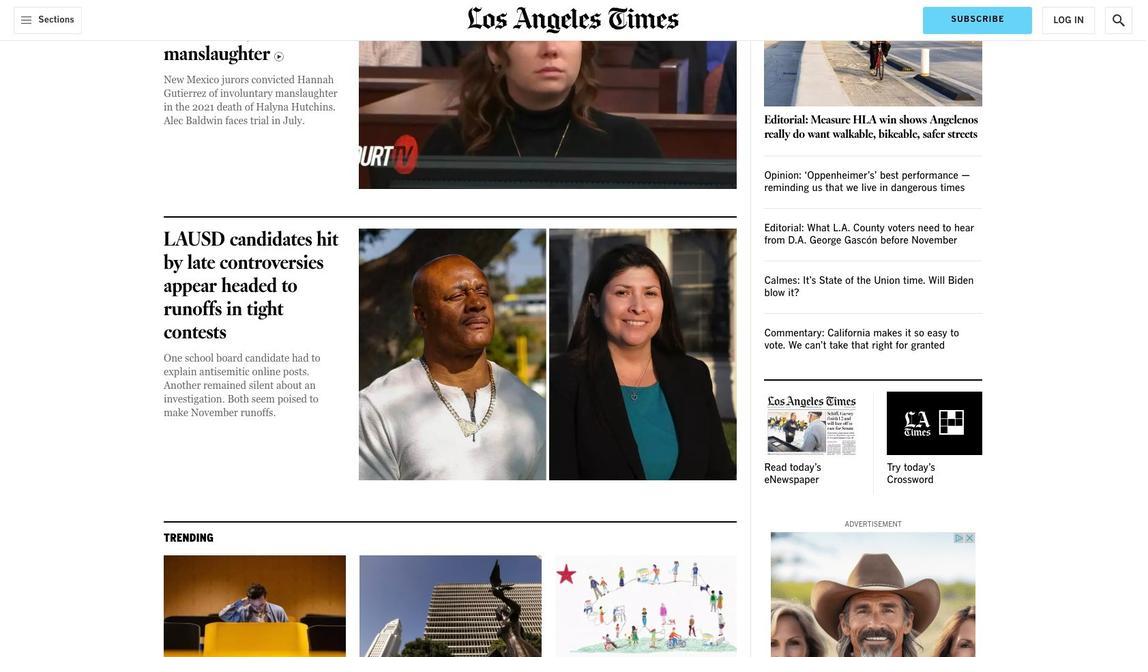 Task type: locate. For each thing, give the bounding box(es) containing it.
front page of today's l.a. times image
[[765, 392, 860, 456]]

los angeles, ca - january 15, 2024: a cyclist descends down the sixth street viaduct, aka the sixth street bridge, which connects the arts district and the boyle heights neighborhoods in downtown los angeles on monday, jan. 15, 2024. (silvia razgova / for the times) image
[[765, 0, 983, 107]]

advertisement element
[[771, 532, 976, 657]]

l.a. times editorial board endorsements 2024 image
[[555, 556, 737, 657]]

'rust' shooting: hannah gutierrez found guilty of involuntary manslaughter image
[[359, 0, 737, 189]]

home page image
[[467, 7, 679, 33]]



Task type: vqa. For each thing, say whether or not it's contained in the screenshot.
SANTA MONICA-CA-OCTOBER 16, 2023: VICE PRESIDENT KAMALA HARRIS, CENTER, AND SECOND GENTLEMAN DOUGLAS EMHOFF, LEFT, WALK INTO EL CHOLO MEXICAN RESTAURANT IN SANTA MONICA ON OCTOBER 16, 2023. (CHRISTINA HOUSE / LOS ANGELES TIMES) IMAGE
no



Task type: describe. For each thing, give the bounding box(es) containing it.
left, khalid al-alim, right, huntington park council member graciela ortiz. image
[[359, 228, 737, 481]]

los angeles, ca - march 05: voters cast their ballots in the super tuesday primary at the millennium biltmore hotel in downtown los angeles on tuesday, march 5, 2024 in los angeles, ca. (jason armond / los angeles times) image
[[164, 556, 346, 657]]

los angeles, ca - may 18, 2017 --the clara shortridge foltz criminal justice center is the county courthouse located at 210 west temple street, between broadway and spring in downtown los angeles on may 18, 2017. californiaâ€™s court leaders expressed alarm wednesday over a new study that showed more than 100 courthouses in the state â€" including many in los angeles county â€" could collapse and cause â€œsubstantialâ€ loss of life in a major earthquake. courthouses near the top of the list of buildings in peril include the stanley mosk courthouse and clara shortridge foltz criminal justice center, the pasadena municipal courthouse, and courthouses in beverly hills and burbank. (al seib / los angeles times) image
[[359, 556, 542, 657]]



